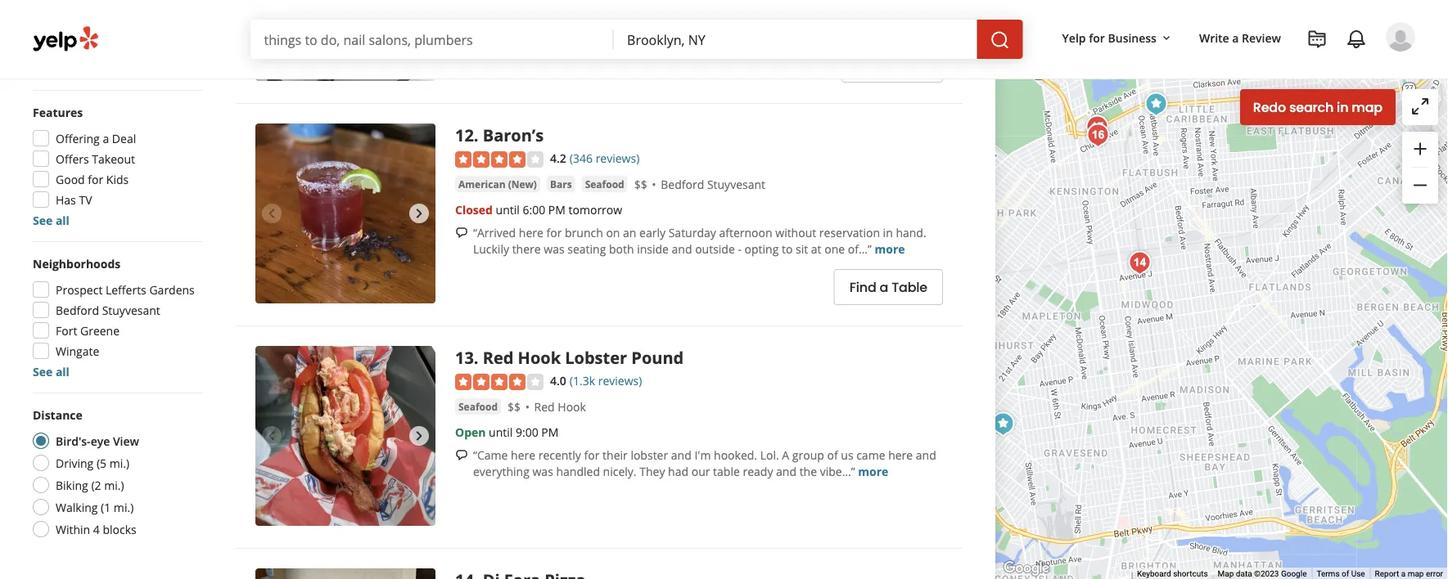 Task type: describe. For each thing, give the bounding box(es) containing it.
for inside "arrived here for brunch on an early saturday afternoon without reservation in hand. luckily there was seating both inside and outside - opting to sit at one of…"
[[546, 225, 562, 240]]

inside
[[637, 241, 669, 257]]

table
[[892, 278, 927, 297]]

american (new) link
[[455, 176, 540, 192]]

been
[[661, 2, 688, 18]]

report
[[1375, 569, 1399, 579]]

see all for wingate
[[33, 364, 69, 379]]

1 horizontal spatial map
[[1408, 569, 1424, 579]]

find a table link
[[834, 269, 943, 305]]

ihop image
[[1140, 88, 1173, 121]]

pm for baron's
[[548, 202, 566, 217]]

on
[[606, 225, 620, 240]]

view
[[113, 433, 139, 449]]

"this is the second time that i have been to this location and i'm going to start by talking about the bread pudding. lol just kidding my sister and i were…"
[[473, 2, 941, 34]]

until for baron's
[[496, 202, 520, 217]]

reservation
[[819, 225, 880, 240]]

slideshow element for 12
[[255, 124, 435, 304]]

here right came
[[888, 447, 913, 463]]

1 horizontal spatial of
[[1342, 569, 1349, 579]]

there
[[512, 241, 541, 257]]

came
[[856, 447, 885, 463]]

bread
[[528, 18, 560, 34]]

0 vertical spatial hook
[[518, 346, 561, 369]]

sit
[[796, 241, 808, 257]]

use
[[1351, 569, 1365, 579]]

bars link
[[547, 176, 575, 192]]

keyboard shortcuts
[[1137, 569, 1208, 579]]

of inside '"came here recently for their lobster and i'm hooked. lol.   a group of us came here and everything was handled nicely. they had our table ready and the vibe…"'
[[827, 447, 838, 463]]

open until 9:00 pm
[[455, 424, 559, 440]]

bird's-eye view
[[56, 433, 139, 449]]

good for kids
[[56, 171, 129, 187]]

hand.
[[896, 225, 926, 240]]

4
[[93, 522, 100, 537]]

1 horizontal spatial stuyvesant
[[707, 177, 765, 192]]

di fara pizza image
[[1124, 247, 1156, 280]]

4.0 link
[[550, 372, 566, 389]]

16 speech v2 image
[[455, 227, 468, 240]]

none field find
[[264, 30, 601, 48]]

the inside '"came here recently for their lobster and i'm hooked. lol.   a group of us came here and everything was handled nicely. they had our table ready and the vibe…"'
[[800, 464, 817, 479]]

within 4 blocks
[[56, 522, 136, 537]]

mateo r. image
[[1386, 22, 1415, 52]]

4.2
[[550, 151, 566, 166]]

pm for red
[[541, 424, 559, 440]]

an
[[623, 225, 636, 240]]

neighborhoods
[[33, 256, 121, 271]]

(new)
[[508, 177, 537, 191]]

yelp for business
[[1062, 30, 1157, 45]]

hot and new
[[56, 40, 125, 55]]

(1
[[101, 500, 111, 515]]

google
[[1281, 569, 1307, 579]]

closed until 6:00 pm tomorrow
[[455, 202, 622, 217]]

second
[[534, 2, 572, 18]]

about
[[473, 18, 505, 34]]

bedford inside group
[[56, 302, 99, 318]]

american (new)
[[458, 177, 537, 191]]

and inside "arrived here for brunch on an early saturday afternoon without reservation in hand. luckily there was seating both inside and outside - opting to sit at one of…"
[[672, 241, 692, 257]]

mi.) for walking (1 mi.)
[[114, 500, 134, 515]]

16 chevron down v2 image
[[1160, 32, 1173, 45]]

map
[[1218, 569, 1234, 579]]

afternoon
[[719, 225, 772, 240]]

see for wingate
[[33, 364, 53, 379]]

table
[[713, 464, 740, 479]]

and down a
[[776, 464, 797, 479]]

find
[[849, 278, 876, 297]]

"arrived
[[473, 225, 516, 240]]

1 vertical spatial i
[[771, 18, 774, 34]]

a for offering
[[103, 131, 109, 146]]

1 slideshow element from the top
[[255, 0, 435, 81]]

seafood for rightmost seafood button
[[585, 177, 624, 191]]

all for wingate
[[56, 364, 69, 379]]

lol.
[[760, 447, 779, 463]]

opting
[[745, 241, 779, 257]]

a for write
[[1232, 30, 1239, 45]]

for for kids
[[88, 171, 103, 187]]

here for baron's
[[519, 225, 543, 240]]

lefferts
[[106, 282, 146, 298]]

here for red
[[511, 447, 535, 463]]

1 vertical spatial bedford stuyvesant
[[56, 302, 160, 318]]

location
[[727, 2, 770, 18]]

wheated image
[[1081, 111, 1114, 144]]

biking (2 mi.)
[[56, 478, 124, 493]]

start
[[857, 56, 888, 74]]

0 vertical spatial bedford stuyvesant
[[661, 177, 765, 192]]

in inside button
[[1337, 98, 1348, 117]]

Near text field
[[627, 30, 964, 48]]

zoom out image
[[1410, 176, 1430, 195]]

i'm inside "this is the second time that i have been to this location and i'm going to start by talking about the bread pudding. lol just kidding my sister and i were…"
[[796, 2, 813, 18]]

6:00
[[523, 202, 545, 217]]

. for 12
[[474, 124, 479, 146]]

see all for has tv
[[33, 212, 69, 228]]

eye
[[91, 433, 110, 449]]

takeout
[[92, 151, 135, 167]]

"this
[[473, 2, 499, 18]]

terms
[[1317, 569, 1340, 579]]

1 horizontal spatial seafood link
[[582, 176, 628, 192]]

0 horizontal spatial seafood button
[[455, 399, 501, 415]]

pound
[[631, 346, 684, 369]]

"came
[[473, 447, 508, 463]]

blocks
[[103, 522, 136, 537]]

gardens
[[149, 282, 195, 298]]

yelp for business button
[[1056, 23, 1180, 52]]

time
[[575, 2, 599, 18]]

and up were…"
[[773, 2, 793, 18]]

9:00
[[516, 424, 538, 440]]

us
[[841, 447, 853, 463]]

features
[[33, 104, 83, 120]]

closed
[[455, 202, 493, 217]]

terms of use
[[1317, 569, 1365, 579]]

$$ for red
[[508, 399, 521, 415]]

(1.3k reviews) link
[[570, 372, 642, 389]]

a for find
[[880, 278, 888, 297]]

prospect
[[56, 282, 103, 298]]

mi.) for biking (2 mi.)
[[104, 478, 124, 493]]

(346
[[570, 151, 593, 166]]

baron's image
[[255, 124, 435, 304]]

driving (5 mi.)
[[56, 456, 129, 471]]

handled
[[556, 464, 600, 479]]

within
[[56, 522, 90, 537]]

0 horizontal spatial red
[[483, 346, 514, 369]]

for for dinner
[[88, 19, 103, 35]]

american
[[458, 177, 506, 191]]

(346 reviews) link
[[570, 149, 640, 167]]

lobster
[[631, 447, 668, 463]]



Task type: vqa. For each thing, say whether or not it's contained in the screenshot.
THE 11:00 for Downtown
no



Task type: locate. For each thing, give the bounding box(es) containing it.
i'm up were…"
[[796, 2, 813, 18]]

1 vertical spatial map
[[1408, 569, 1424, 579]]

all down "wingate"
[[56, 364, 69, 379]]

i left were…"
[[771, 18, 774, 34]]

1 vertical spatial the
[[508, 18, 525, 34]]

1 vertical spatial red
[[534, 399, 555, 415]]

(5
[[97, 456, 106, 471]]

red hook lobster pound image
[[255, 346, 435, 527]]

1 horizontal spatial bedford stuyvesant
[[661, 177, 765, 192]]

until left 6:00
[[496, 202, 520, 217]]

redo search in map button
[[1240, 89, 1396, 125]]

ready
[[743, 464, 773, 479]]

2 see all from the top
[[33, 364, 69, 379]]

16 speech v2 image
[[455, 4, 468, 17], [455, 449, 468, 462]]

good for good for kids
[[56, 171, 85, 187]]

red down 4.0
[[534, 399, 555, 415]]

next image for 13 . red hook lobster pound
[[409, 427, 429, 446]]

seafood link down (346 reviews)
[[582, 176, 628, 192]]

a for report
[[1401, 569, 1406, 579]]

more link down hand.
[[875, 241, 905, 257]]

recently
[[538, 447, 581, 463]]

next image
[[409, 204, 429, 224], [409, 427, 429, 446]]

1 vertical spatial more
[[875, 241, 905, 257]]

google image
[[1000, 558, 1054, 580]]

see for has tv
[[33, 212, 53, 228]]

1 see from the top
[[33, 212, 53, 228]]

1 vertical spatial pm
[[541, 424, 559, 440]]

for up "hot and new"
[[88, 19, 103, 35]]

a inside find a table link
[[880, 278, 888, 297]]

0 vertical spatial until
[[496, 202, 520, 217]]

0 vertical spatial stuyvesant
[[707, 177, 765, 192]]

reviews) for 12 . baron's
[[596, 151, 640, 166]]

4 star rating image
[[455, 374, 544, 390]]

one
[[824, 241, 845, 257]]

red hook
[[534, 399, 586, 415]]

keyboard shortcuts button
[[1137, 569, 1208, 580]]

stuyvesant
[[707, 177, 765, 192], [102, 302, 160, 318]]

1 horizontal spatial red
[[534, 399, 555, 415]]

group containing features
[[28, 104, 203, 228]]

0 horizontal spatial bedford stuyvesant
[[56, 302, 160, 318]]

1 vertical spatial next image
[[409, 427, 429, 446]]

reviews) inside (1.3k reviews) link
[[598, 373, 642, 389]]

2 . from the top
[[474, 346, 479, 369]]

13
[[455, 346, 474, 369]]

and down saturday
[[672, 241, 692, 257]]

for inside '"came here recently for their lobster and i'm hooked. lol.   a group of us came here and everything was handled nicely. they had our table ready and the vibe…"'
[[584, 447, 600, 463]]

going
[[816, 2, 845, 18]]

1 vertical spatial of
[[1342, 569, 1349, 579]]

2 vertical spatial slideshow element
[[255, 346, 435, 527]]

$$ up open until 9:00 pm
[[508, 399, 521, 415]]

0 vertical spatial of
[[827, 447, 838, 463]]

wingate
[[56, 343, 99, 359]]

"came here recently for their lobster and i'm hooked. lol.   a group of us came here and everything was handled nicely. they had our table ready and the vibe…"
[[473, 447, 936, 479]]

offers takeout
[[56, 151, 135, 167]]

projects image
[[1307, 29, 1327, 49]]

and right "hot"
[[78, 40, 99, 55]]

0 vertical spatial see all
[[33, 212, 69, 228]]

mi.) for driving (5 mi.)
[[109, 456, 129, 471]]

red up the 4 star rating image at bottom
[[483, 346, 514, 369]]

and down the location in the top right of the page
[[748, 18, 768, 34]]

bedford
[[661, 177, 704, 192], [56, 302, 99, 318]]

previous image
[[262, 204, 282, 224]]

hook up 4.0 link
[[518, 346, 561, 369]]

seafood up "open"
[[458, 400, 498, 413]]

to inside "arrived here for brunch on an early saturday afternoon without reservation in hand. luckily there was seating both inside and outside - opting to sit at one of…"
[[782, 241, 793, 257]]

to left the sit
[[782, 241, 793, 257]]

1 vertical spatial bedford
[[56, 302, 99, 318]]

2 see from the top
[[33, 364, 53, 379]]

more for red hook lobster pound
[[858, 464, 888, 479]]

see up the distance
[[33, 364, 53, 379]]

shortcuts
[[1173, 569, 1208, 579]]

the
[[513, 2, 531, 18], [508, 18, 525, 34], [800, 464, 817, 479]]

0 vertical spatial see
[[33, 212, 53, 228]]

deal
[[112, 131, 136, 146]]

1 none field from the left
[[264, 30, 601, 48]]

1 horizontal spatial i'm
[[796, 2, 813, 18]]

1 vertical spatial slideshow element
[[255, 124, 435, 304]]

1 . from the top
[[474, 124, 479, 146]]

$$ down (346 reviews)
[[634, 177, 647, 192]]

see
[[33, 212, 53, 228], [33, 364, 53, 379]]

1 vertical spatial seafood link
[[455, 399, 501, 415]]

more link
[[875, 241, 905, 257], [858, 464, 888, 479]]

seafood down (346 reviews)
[[585, 177, 624, 191]]

1 vertical spatial see
[[33, 364, 53, 379]]

1 vertical spatial i'm
[[694, 447, 711, 463]]

1 all from the top
[[56, 212, 69, 228]]

of left "us" at the right of the page
[[827, 447, 838, 463]]

more for baron's
[[875, 241, 905, 257]]

kidding
[[654, 18, 694, 34]]

for down offers takeout
[[88, 171, 103, 187]]

previous image
[[262, 427, 282, 446]]

greene
[[80, 323, 120, 338]]

mr. banh mi image
[[987, 408, 1020, 441]]

walking (1 mi.)
[[56, 500, 134, 515]]

1 vertical spatial see all button
[[33, 364, 69, 379]]

2 horizontal spatial to
[[848, 2, 859, 18]]

1 vertical spatial good
[[56, 171, 85, 187]]

was inside '"came here recently for their lobster and i'm hooked. lol.   a group of us came here and everything was handled nicely. they had our table ready and the vibe…"'
[[532, 464, 553, 479]]

reviews) right the (346
[[596, 151, 640, 166]]

1 vertical spatial mi.)
[[104, 478, 124, 493]]

i'm
[[796, 2, 813, 18], [694, 447, 711, 463]]

1 vertical spatial more link
[[858, 464, 888, 479]]

seafood
[[585, 177, 624, 191], [458, 400, 498, 413]]

pm right 9:00
[[541, 424, 559, 440]]

good
[[56, 19, 85, 35], [56, 171, 85, 187]]

0 vertical spatial the
[[513, 2, 531, 18]]

report a map error
[[1375, 569, 1443, 579]]

zoom in image
[[1410, 139, 1430, 159]]

0 vertical spatial more link
[[875, 241, 905, 257]]

their
[[603, 447, 628, 463]]

. for 13
[[474, 346, 479, 369]]

seafood button
[[582, 176, 628, 192], [455, 399, 501, 415]]

0 vertical spatial pm
[[548, 202, 566, 217]]

in left hand.
[[883, 225, 893, 240]]

2 see all button from the top
[[33, 364, 69, 379]]

the down the is
[[508, 18, 525, 34]]

0 vertical spatial 16 speech v2 image
[[455, 4, 468, 17]]

more link for baron's
[[875, 241, 905, 257]]

write
[[1199, 30, 1229, 45]]

expand map image
[[1410, 97, 1430, 116]]

a right "find"
[[880, 278, 888, 297]]

0 vertical spatial red
[[483, 346, 514, 369]]

search image
[[990, 30, 1010, 50]]

at
[[811, 241, 822, 257]]

0 vertical spatial mi.)
[[109, 456, 129, 471]]

1 good from the top
[[56, 19, 85, 35]]

notifications image
[[1347, 29, 1366, 49]]

0 vertical spatial reviews)
[[596, 151, 640, 166]]

a right report
[[1401, 569, 1406, 579]]

1 vertical spatial seafood
[[458, 400, 498, 413]]

were…"
[[777, 18, 817, 34]]

data
[[1236, 569, 1252, 579]]

mi.) right the "(1"
[[114, 500, 134, 515]]

until up "came
[[489, 424, 513, 440]]

1 16 speech v2 image from the top
[[455, 4, 468, 17]]

1 vertical spatial reviews)
[[598, 373, 642, 389]]

here inside "arrived here for brunch on an early saturday afternoon without reservation in hand. luckily there was seating both inside and outside - opting to sit at one of…"
[[519, 225, 543, 240]]

0 vertical spatial .
[[474, 124, 479, 146]]

seafood button up "open"
[[455, 399, 501, 415]]

1 next image from the top
[[409, 204, 429, 224]]

see all button for has tv
[[33, 212, 69, 228]]

pudding.
[[563, 18, 610, 34]]

0 horizontal spatial map
[[1352, 98, 1383, 117]]

1 vertical spatial all
[[56, 364, 69, 379]]

in
[[1337, 98, 1348, 117], [883, 225, 893, 240]]

in inside "arrived here for brunch on an early saturday afternoon without reservation in hand. luckily there was seating both inside and outside - opting to sit at one of…"
[[883, 225, 893, 240]]

is
[[502, 2, 510, 18]]

. up the 4 star rating image at bottom
[[474, 346, 479, 369]]

2 all from the top
[[56, 364, 69, 379]]

1 vertical spatial was
[[532, 464, 553, 479]]

1 horizontal spatial none field
[[627, 30, 964, 48]]

stuyvesant up the afternoon
[[707, 177, 765, 192]]

was inside "arrived here for brunch on an early saturday afternoon without reservation in hand. luckily there was seating both inside and outside - opting to sit at one of…"
[[544, 241, 565, 257]]

start
[[862, 2, 887, 18]]

1 horizontal spatial seafood button
[[582, 176, 628, 192]]

2 vertical spatial the
[[800, 464, 817, 479]]

write a review
[[1199, 30, 1281, 45]]

2 good from the top
[[56, 171, 85, 187]]

and up had
[[671, 447, 692, 463]]

4.2 star rating image
[[455, 151, 544, 168]]

seafood for left seafood button
[[458, 400, 498, 413]]

i'm up our
[[694, 447, 711, 463]]

1 horizontal spatial $$
[[634, 177, 647, 192]]

slideshow element
[[255, 0, 435, 81], [255, 124, 435, 304], [255, 346, 435, 527]]

baron's link
[[483, 124, 544, 146]]

4.2 link
[[550, 149, 566, 167]]

0 horizontal spatial of
[[827, 447, 838, 463]]

reviews) down lobster
[[598, 373, 642, 389]]

0 horizontal spatial bedford
[[56, 302, 99, 318]]

option group containing distance
[[28, 407, 203, 543]]

hook down (1.3k
[[558, 399, 586, 415]]

1 vertical spatial stuyvesant
[[102, 302, 160, 318]]

2 slideshow element from the top
[[255, 124, 435, 304]]

a inside write a review link
[[1232, 30, 1239, 45]]

for
[[88, 19, 103, 35], [1089, 30, 1105, 45], [88, 171, 103, 187], [546, 225, 562, 240], [584, 447, 600, 463]]

stuyvesant down lefferts
[[102, 302, 160, 318]]

3 slideshow element from the top
[[255, 346, 435, 527]]

0 horizontal spatial seafood
[[458, 400, 498, 413]]

1 horizontal spatial in
[[1337, 98, 1348, 117]]

0 vertical spatial was
[[544, 241, 565, 257]]

here
[[519, 225, 543, 240], [511, 447, 535, 463], [888, 447, 913, 463]]

lol
[[613, 18, 629, 34]]

group
[[792, 447, 824, 463]]

mi.) right (2
[[104, 478, 124, 493]]

bedford stuyvesant up greene at the left bottom of page
[[56, 302, 160, 318]]

0 vertical spatial in
[[1337, 98, 1348, 117]]

until for red
[[489, 424, 513, 440]]

1 vertical spatial until
[[489, 424, 513, 440]]

werkstatt image
[[1082, 119, 1115, 152]]

1 vertical spatial see all
[[33, 364, 69, 379]]

red hook lobster pound link
[[483, 346, 684, 369]]

none field down going
[[627, 30, 964, 48]]

reviews) for 13 . red hook lobster pound
[[598, 373, 642, 389]]

option group
[[28, 407, 203, 543]]

yelp
[[1062, 30, 1086, 45]]

for inside "button"
[[1089, 30, 1105, 45]]

by
[[890, 2, 903, 18]]

13 . red hook lobster pound
[[455, 346, 684, 369]]

0 horizontal spatial i'm
[[694, 447, 711, 463]]

0 vertical spatial next image
[[409, 204, 429, 224]]

talking
[[905, 2, 941, 18]]

0 vertical spatial $$
[[634, 177, 647, 192]]

to left start
[[848, 2, 859, 18]]

early
[[639, 225, 666, 240]]

hooked.
[[714, 447, 757, 463]]

1 vertical spatial 16 speech v2 image
[[455, 449, 468, 462]]

everything
[[473, 464, 529, 479]]

map inside button
[[1352, 98, 1383, 117]]

0 vertical spatial seafood link
[[582, 176, 628, 192]]

here up there
[[519, 225, 543, 240]]

Find text field
[[264, 30, 601, 48]]

the right the is
[[513, 2, 531, 18]]

both
[[609, 241, 634, 257]]

for right yelp
[[1089, 30, 1105, 45]]

tomorrow
[[569, 202, 622, 217]]

0 vertical spatial good
[[56, 19, 85, 35]]

driving
[[56, 456, 94, 471]]

nicely.
[[603, 464, 637, 479]]

0 vertical spatial bedford
[[661, 177, 704, 192]]

more down came
[[858, 464, 888, 479]]

until
[[496, 202, 520, 217], [489, 424, 513, 440]]

1 horizontal spatial bedford
[[661, 177, 704, 192]]

1 horizontal spatial i
[[771, 18, 774, 34]]

i'm inside '"came here recently for their lobster and i'm hooked. lol.   a group of us came here and everything was handled nicely. they had our table ready and the vibe…"'
[[694, 447, 711, 463]]

0 vertical spatial i
[[627, 2, 630, 18]]

bird's-
[[56, 433, 91, 449]]

vibe…"
[[820, 464, 855, 479]]

0 horizontal spatial i
[[627, 2, 630, 18]]

16 speech v2 image down "open"
[[455, 449, 468, 462]]

good down offers
[[56, 171, 85, 187]]

baron's
[[483, 124, 544, 146]]

see up neighborhoods
[[33, 212, 53, 228]]

more down going
[[820, 18, 850, 34]]

see all down "wingate"
[[33, 364, 69, 379]]

reviews) inside (346 reviews) link
[[596, 151, 640, 166]]

12
[[455, 124, 474, 146]]

0 vertical spatial more
[[820, 18, 850, 34]]

0 horizontal spatial $$
[[508, 399, 521, 415]]

bars button
[[547, 176, 575, 192]]

map region
[[938, 0, 1448, 580]]

was right there
[[544, 241, 565, 257]]

mi.) right (5
[[109, 456, 129, 471]]

0 horizontal spatial in
[[883, 225, 893, 240]]

1 see all from the top
[[33, 212, 69, 228]]

0 vertical spatial map
[[1352, 98, 1383, 117]]

1 vertical spatial in
[[883, 225, 893, 240]]

0 vertical spatial i'm
[[796, 2, 813, 18]]

group
[[28, 104, 203, 228], [1402, 132, 1438, 204], [28, 255, 203, 380]]

1 horizontal spatial to
[[782, 241, 793, 257]]

2 next image from the top
[[409, 427, 429, 446]]

0 horizontal spatial to
[[691, 2, 702, 18]]

walking
[[56, 500, 98, 515]]

bedford down prospect
[[56, 302, 99, 318]]

pm right 6:00
[[548, 202, 566, 217]]

was down recently
[[532, 464, 553, 479]]

none field down "this
[[264, 30, 601, 48]]

map left "expand map" icon
[[1352, 98, 1383, 117]]

0 vertical spatial all
[[56, 212, 69, 228]]

bedford up saturday
[[661, 177, 704, 192]]

kids
[[106, 171, 129, 187]]

see all button down has
[[33, 212, 69, 228]]

$$ for baron's
[[634, 177, 647, 192]]

a right write
[[1232, 30, 1239, 45]]

for down closed until 6:00 pm tomorrow
[[546, 225, 562, 240]]

none field near
[[627, 30, 964, 48]]

see all
[[33, 212, 69, 228], [33, 364, 69, 379]]

None search field
[[251, 20, 1026, 59]]

hook
[[518, 346, 561, 369], [558, 399, 586, 415]]

0 vertical spatial see all button
[[33, 212, 69, 228]]

1 vertical spatial .
[[474, 346, 479, 369]]

and right came
[[916, 447, 936, 463]]

in right search in the right of the page
[[1337, 98, 1348, 117]]

next image left "open"
[[409, 427, 429, 446]]

2 none field from the left
[[627, 30, 964, 48]]

1 vertical spatial seafood button
[[455, 399, 501, 415]]

2 vertical spatial more
[[858, 464, 888, 479]]

more down hand.
[[875, 241, 905, 257]]

more link down came
[[858, 464, 888, 479]]

see all button down "wingate"
[[33, 364, 69, 379]]

user actions element
[[1049, 20, 1438, 121]]

16 speech v2 image for "came
[[455, 449, 468, 462]]

a left the deal
[[103, 131, 109, 146]]

2 vertical spatial mi.)
[[114, 500, 134, 515]]

for up handled
[[584, 447, 600, 463]]

0 horizontal spatial none field
[[264, 30, 601, 48]]

search
[[1289, 98, 1334, 117]]

next image for 12 . baron's
[[409, 204, 429, 224]]

16 speech v2 image left "this
[[455, 4, 468, 17]]

all down has
[[56, 212, 69, 228]]

©2023
[[1254, 569, 1279, 579]]

good for good for dinner
[[56, 19, 85, 35]]

1 vertical spatial $$
[[508, 399, 521, 415]]

i right "that"
[[627, 2, 630, 18]]

group containing neighborhoods
[[28, 255, 203, 380]]

more link for red hook lobster pound
[[858, 464, 888, 479]]

to left this
[[691, 2, 702, 18]]

2 16 speech v2 image from the top
[[455, 449, 468, 462]]

the down group
[[800, 464, 817, 479]]

all for has tv
[[56, 212, 69, 228]]

seafood link up "open"
[[455, 399, 501, 415]]

map left error
[[1408, 569, 1424, 579]]

16 speech v2 image for "this
[[455, 4, 468, 17]]

see all down has
[[33, 212, 69, 228]]

0 horizontal spatial stuyvesant
[[102, 302, 160, 318]]

here down 9:00
[[511, 447, 535, 463]]

luckily
[[473, 241, 509, 257]]

find a table
[[849, 278, 927, 297]]

0 vertical spatial seafood button
[[582, 176, 628, 192]]

report a map error link
[[1375, 569, 1443, 579]]

seafood button down (346 reviews)
[[582, 176, 628, 192]]

slideshow element for 13
[[255, 346, 435, 527]]

bedford stuyvesant up saturday
[[661, 177, 765, 192]]

. up 4.2 star rating image
[[474, 124, 479, 146]]

good up "hot"
[[56, 19, 85, 35]]

redo search in map
[[1253, 98, 1383, 117]]

see all button for wingate
[[33, 364, 69, 379]]

business
[[1108, 30, 1157, 45]]

0 horizontal spatial seafood link
[[455, 399, 501, 415]]

of left use
[[1342, 569, 1349, 579]]

our
[[691, 464, 710, 479]]

sister
[[716, 18, 745, 34]]

new
[[101, 40, 125, 55]]

(2
[[91, 478, 101, 493]]

fort greene
[[56, 323, 120, 338]]

0 vertical spatial seafood
[[585, 177, 624, 191]]

0 vertical spatial slideshow element
[[255, 0, 435, 81]]

1 vertical spatial hook
[[558, 399, 586, 415]]

have
[[633, 2, 658, 18]]

pm
[[548, 202, 566, 217], [541, 424, 559, 440]]

next image left closed
[[409, 204, 429, 224]]

for for business
[[1089, 30, 1105, 45]]

(1.3k
[[570, 373, 595, 389]]

offering a deal
[[56, 131, 136, 146]]

1 horizontal spatial seafood
[[585, 177, 624, 191]]

error
[[1426, 569, 1443, 579]]

None field
[[264, 30, 601, 48], [627, 30, 964, 48]]

1 see all button from the top
[[33, 212, 69, 228]]

a
[[782, 447, 789, 463]]



